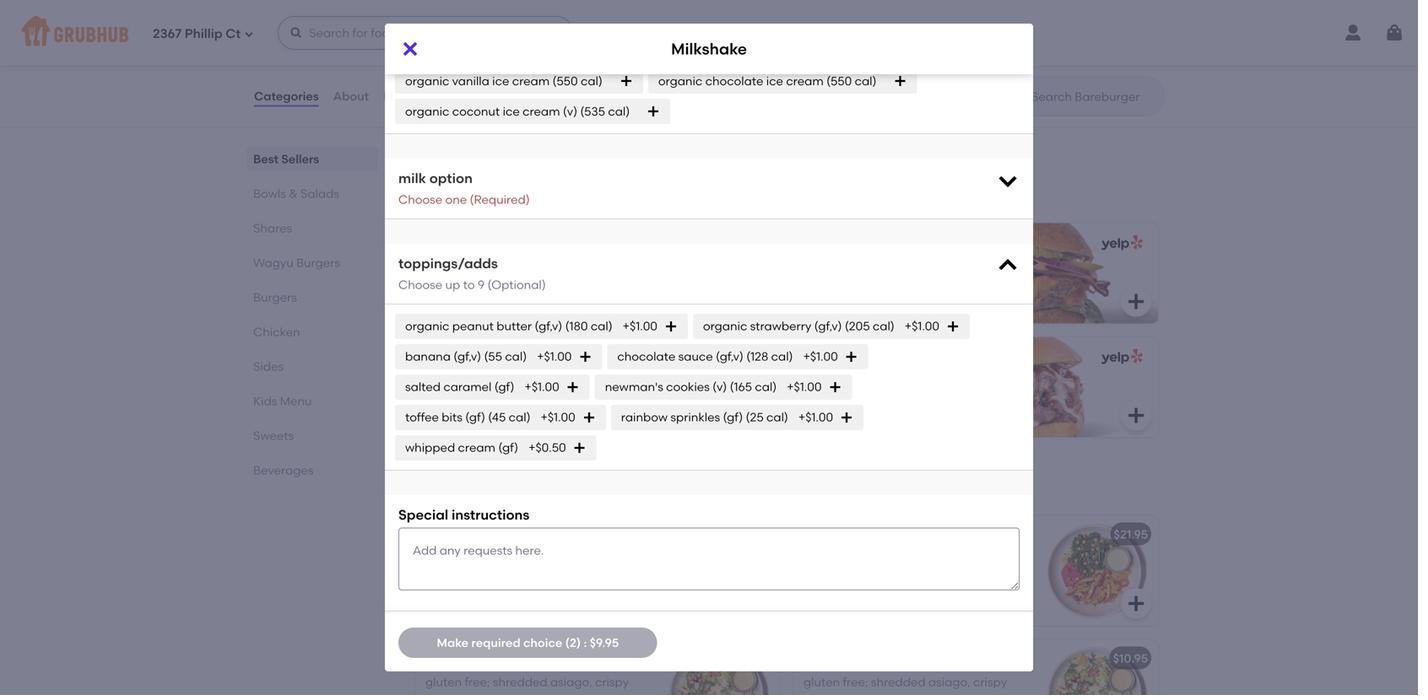 Task type: locate. For each thing, give the bounding box(es) containing it.
gluten for 'small caesar salad' image
[[804, 676, 840, 690]]

categories
[[254, 89, 319, 103]]

sides tab
[[253, 358, 372, 376]]

0 horizontal spatial &
[[289, 187, 298, 201]]

2 (550 from the left
[[827, 74, 852, 88]]

chocolate down main navigation "navigation"
[[706, 74, 764, 88]]

+$1.00 for banana (gf,v) (55 cal)
[[537, 350, 572, 364]]

1 gluten from the left
[[426, 676, 462, 690]]

& up special instructions
[[469, 477, 483, 498]]

ice down main navigation "navigation"
[[767, 74, 784, 88]]

1 horizontal spatial milkshake
[[671, 40, 747, 58]]

0 horizontal spatial chickpea,
[[426, 693, 482, 696]]

0 horizontal spatial chocolate
[[618, 350, 676, 364]]

burgers inside tab
[[253, 290, 297, 305]]

0 horizontal spatial $21.95
[[736, 528, 770, 542]]

shredded for 'small caesar salad' image
[[871, 676, 926, 690]]

mixed
[[485, 693, 520, 696], [863, 693, 898, 696]]

2 one from the top
[[445, 193, 467, 207]]

1 horizontal spatial $21.95
[[1114, 528, 1148, 542]]

bowls up 'special'
[[412, 477, 464, 498]]

$9.95 down salted caramel (gf)
[[428, 402, 457, 417]]

salted
[[405, 380, 441, 394]]

asiago,
[[550, 676, 592, 690], [929, 676, 971, 690]]

2 vertical spatial choose
[[399, 278, 443, 292]]

(required)
[[470, 32, 530, 47], [470, 193, 530, 207]]

see all 1 button
[[426, 53, 471, 84]]

1 mixed from the left
[[485, 693, 520, 696]]

most
[[412, 194, 440, 208]]

&
[[289, 187, 298, 201], [469, 477, 483, 498]]

svg image
[[1385, 23, 1405, 43], [244, 29, 254, 39], [620, 74, 633, 88], [894, 74, 907, 88], [647, 105, 660, 118], [996, 254, 1020, 278], [664, 320, 678, 333], [947, 320, 960, 333], [845, 350, 858, 364], [829, 381, 842, 394]]

1 horizontal spatial bowls & salads
[[412, 477, 548, 498]]

salads up "shares" tab
[[301, 187, 339, 201]]

2 (required) from the top
[[470, 193, 530, 207]]

(v) left (165
[[713, 380, 727, 394]]

organic down reviews
[[405, 104, 450, 119]]

yelp image
[[796, 235, 841, 251], [1099, 235, 1143, 251], [1099, 349, 1143, 365]]

burgers tab
[[253, 289, 372, 307]]

cal)
[[581, 74, 603, 88], [855, 74, 877, 88], [608, 104, 630, 119], [591, 319, 613, 334], [873, 319, 895, 334], [505, 350, 527, 364], [771, 350, 793, 364], [755, 380, 777, 394], [509, 411, 531, 425], [767, 411, 789, 425]]

0 vertical spatial bowls
[[253, 187, 286, 201]]

sweets
[[253, 429, 294, 443]]

choose inside milk option choose one (required)
[[399, 193, 443, 207]]

1 vertical spatial choose
[[399, 193, 443, 207]]

0 vertical spatial one
[[445, 32, 467, 47]]

1 horizontal spatial shredded
[[871, 676, 926, 690]]

1 shredded from the left
[[493, 676, 548, 690]]

burgers up burgers tab
[[296, 256, 340, 270]]

+$1.00 for rainbow sprinkles (gf) (25 cal)
[[799, 411, 833, 425]]

(550
[[553, 74, 578, 88], [827, 74, 852, 88]]

(205
[[845, 319, 870, 334]]

organic
[[405, 74, 450, 88], [658, 74, 703, 88], [405, 104, 450, 119], [405, 319, 450, 334], [703, 319, 748, 334]]

1 horizontal spatial (550
[[827, 74, 852, 88]]

1 vertical spatial $9.95
[[590, 636, 619, 650]]

$10.95
[[1113, 652, 1148, 666]]

1 vertical spatial bowls
[[412, 477, 464, 498]]

gluten free; shredded asiago, crispy chickpea, mixed greens, organi for caesar salad image
[[426, 676, 629, 696]]

chicken tab
[[253, 323, 372, 341]]

1 horizontal spatial greens,
[[901, 693, 943, 696]]

svg image
[[290, 26, 303, 40], [400, 39, 420, 59], [996, 169, 1020, 193], [1126, 292, 1147, 312], [579, 350, 592, 364], [566, 381, 580, 394], [824, 406, 844, 426], [1126, 406, 1147, 426], [582, 411, 596, 425], [840, 411, 854, 425], [573, 441, 587, 455], [748, 594, 768, 614], [1126, 594, 1147, 614]]

asiago, for caesar salad image
[[550, 676, 592, 690]]

coconut
[[452, 104, 500, 119]]

(v)
[[563, 104, 578, 119], [713, 380, 727, 394]]

1 horizontal spatial gluten free; shredded asiago, crispy chickpea, mixed greens, organi
[[804, 676, 1007, 696]]

2 mixed from the left
[[863, 693, 898, 696]]

1 $21.95 from the left
[[736, 528, 770, 542]]

1 horizontal spatial &
[[469, 477, 483, 498]]

shredded
[[493, 676, 548, 690], [871, 676, 926, 690]]

choose left up at the left of the page
[[399, 278, 443, 292]]

0 vertical spatial milkshake
[[671, 40, 747, 58]]

1 horizontal spatial free;
[[843, 676, 868, 690]]

one inside milk option choose one (required)
[[445, 193, 467, 207]]

bowls & salads tab
[[253, 185, 372, 203]]

0 vertical spatial sellers
[[281, 152, 319, 166]]

0 horizontal spatial (550
[[553, 74, 578, 88]]

0 vertical spatial salads
[[301, 187, 339, 201]]

0 vertical spatial bowls & salads
[[253, 187, 339, 201]]

salad down 'instructions'
[[508, 528, 542, 542]]

ice up the left
[[503, 104, 520, 119]]

(gf) left the (45
[[465, 411, 485, 425]]

organic coconut ice cream (v) (535 cal)
[[405, 104, 630, 119]]

bowls & salads up 'instructions'
[[412, 477, 548, 498]]

3 choose from the top
[[399, 278, 443, 292]]

left
[[511, 123, 526, 136]]

2 crispy from the left
[[974, 676, 1007, 690]]

ice right milkshake
[[469, 10, 489, 26]]

main navigation navigation
[[0, 0, 1419, 66]]

$9.95 right : on the left bottom
[[590, 636, 619, 650]]

0 horizontal spatial shredded
[[493, 676, 548, 690]]

(gf) down the (45
[[498, 441, 519, 455]]

0 horizontal spatial asiago,
[[550, 676, 592, 690]]

shares
[[253, 221, 292, 236]]

special
[[399, 507, 448, 523]]

+$1.00 for toffee bits (gf) (45 cal)
[[541, 411, 576, 425]]

0 vertical spatial $9.95
[[428, 402, 457, 417]]

special instructions
[[399, 507, 530, 523]]

menu
[[280, 394, 312, 409]]

0 horizontal spatial free;
[[465, 676, 490, 690]]

shares tab
[[253, 220, 372, 237]]

milkshake for milkshake $9.95
[[428, 382, 486, 397]]

choice
[[523, 636, 563, 650]]

0 horizontal spatial mixed
[[485, 693, 520, 696]]

0 horizontal spatial greens,
[[522, 693, 564, 696]]

organic up chocolate sauce (gf,v) (128 cal)
[[703, 319, 748, 334]]

+$1.00
[[623, 319, 658, 334], [905, 319, 940, 334], [537, 350, 572, 364], [803, 350, 838, 364], [525, 380, 560, 394], [787, 380, 822, 394], [541, 411, 576, 425], [799, 411, 833, 425]]

mixed for 'small caesar salad' image
[[863, 693, 898, 696]]

1 horizontal spatial bowls
[[412, 477, 464, 498]]

newman's
[[605, 380, 664, 394]]

(gf,v) left the (180
[[535, 319, 563, 334]]

milkshake
[[671, 40, 747, 58], [428, 382, 486, 397]]

0 horizontal spatial salad
[[471, 652, 505, 666]]

organic for organic strawberry (gf,v) (205 cal)
[[703, 319, 748, 334]]

:
[[584, 636, 587, 650]]

categories button
[[253, 66, 320, 127]]

sellers up bowls & salads tab
[[281, 152, 319, 166]]

kids menu tab
[[253, 393, 372, 410]]

0 vertical spatial burgers
[[296, 256, 340, 270]]

2367
[[153, 26, 182, 41]]

chocolate
[[706, 74, 764, 88], [618, 350, 676, 364]]

1 vertical spatial one
[[445, 193, 467, 207]]

(128
[[747, 350, 769, 364]]

1 horizontal spatial best
[[412, 170, 451, 191]]

ice for organic coconut ice cream (v) (535 cal)
[[503, 104, 520, 119]]

sellers
[[281, 152, 319, 166], [455, 170, 514, 191]]

organic up reviews
[[405, 74, 450, 88]]

1 one from the top
[[445, 32, 467, 47]]

sellers up on
[[455, 170, 514, 191]]

one
[[445, 32, 467, 47], [445, 193, 467, 207]]

milkshake up organic chocolate ice cream (550 cal)
[[671, 40, 747, 58]]

1 horizontal spatial chocolate
[[706, 74, 764, 88]]

2 $21.95 from the left
[[1114, 528, 1148, 542]]

svg image inside main navigation "navigation"
[[290, 26, 303, 40]]

newman's cookies (v) (165 cal)
[[605, 380, 777, 394]]

0 horizontal spatial milkshake
[[428, 382, 486, 397]]

bowls & salads
[[253, 187, 339, 201], [412, 477, 548, 498]]

0 horizontal spatial salads
[[301, 187, 339, 201]]

reviews
[[383, 89, 430, 103]]

(gf,v)
[[535, 319, 563, 334], [815, 319, 842, 334], [454, 350, 481, 364], [716, 350, 744, 364]]

1 horizontal spatial sellers
[[455, 170, 514, 191]]

0 horizontal spatial best
[[253, 152, 279, 166]]

mixed for caesar salad image
[[485, 693, 520, 696]]

2 gluten from the left
[[804, 676, 840, 690]]

choose down milkshake
[[399, 32, 443, 47]]

milk
[[399, 170, 426, 187]]

free; for 'small caesar salad' image
[[843, 676, 868, 690]]

2 shredded from the left
[[871, 676, 926, 690]]

1 horizontal spatial (v)
[[713, 380, 727, 394]]

1 vertical spatial (required)
[[470, 193, 530, 207]]

free;
[[465, 676, 490, 690], [843, 676, 868, 690]]

2 gluten free; shredded asiago, crispy chickpea, mixed greens, organi from the left
[[804, 676, 1007, 696]]

chickpea, for 'small caesar salad' image
[[804, 693, 860, 696]]

organic down main navigation "navigation"
[[658, 74, 703, 88]]

burgers
[[296, 256, 340, 270], [253, 290, 297, 305]]

2 asiago, from the left
[[929, 676, 971, 690]]

1 vertical spatial salads
[[487, 477, 548, 498]]

0 vertical spatial salad
[[508, 528, 542, 542]]

days
[[484, 123, 508, 136]]

greens, for 'small caesar salad' image
[[901, 693, 943, 696]]

(gf) left (25
[[723, 411, 743, 425]]

1 crispy from the left
[[595, 676, 629, 690]]

ice right "vanilla"
[[492, 74, 509, 88]]

option
[[430, 170, 473, 187]]

gluten free; shredded asiago, crispy chickpea, mixed greens, organi
[[426, 676, 629, 696], [804, 676, 1007, 696]]

Special instructions text field
[[399, 528, 1020, 591]]

1 vertical spatial salad
[[471, 652, 505, 666]]

0 horizontal spatial crispy
[[595, 676, 629, 690]]

1 chickpea, from the left
[[426, 693, 482, 696]]

2 choose from the top
[[399, 193, 443, 207]]

2367 phillip ct
[[153, 26, 241, 41]]

chocolate sauce (gf,v) (128 cal)
[[618, 350, 793, 364]]

2 greens, from the left
[[901, 693, 943, 696]]

salads up 'instructions'
[[487, 477, 548, 498]]

one up all
[[445, 32, 467, 47]]

0 horizontal spatial sellers
[[281, 152, 319, 166]]

bowls & salads inside tab
[[253, 187, 339, 201]]

1 vertical spatial sellers
[[455, 170, 514, 191]]

1 vertical spatial burgers
[[253, 290, 297, 305]]

crispy for caesar salad image
[[595, 676, 629, 690]]

0 horizontal spatial bowls
[[253, 187, 286, 201]]

1 horizontal spatial mixed
[[863, 693, 898, 696]]

1 (550 from the left
[[553, 74, 578, 88]]

caesar salad image
[[654, 640, 780, 696]]

0 horizontal spatial gluten free; shredded asiago, crispy chickpea, mixed greens, organi
[[426, 676, 629, 696]]

best up bowls & salads tab
[[253, 152, 279, 166]]

0 vertical spatial &
[[289, 187, 298, 201]]

(v) left (535
[[563, 104, 578, 119]]

0 vertical spatial (required)
[[470, 32, 530, 47]]

$21.95
[[736, 528, 770, 542], [1114, 528, 1148, 542]]

1 vertical spatial bowls & salads
[[412, 477, 548, 498]]

sellers for best sellers
[[281, 152, 319, 166]]

salad down required
[[471, 652, 505, 666]]

(gf) for cream
[[498, 441, 519, 455]]

1 horizontal spatial chickpea,
[[804, 693, 860, 696]]

1 (required) from the top
[[470, 32, 530, 47]]

one down option
[[445, 193, 467, 207]]

milkshake up "bits"
[[428, 382, 486, 397]]

choose down the milk
[[399, 193, 443, 207]]

see
[[426, 61, 447, 76]]

0 vertical spatial (v)
[[563, 104, 578, 119]]

(gf) up the (45
[[495, 380, 515, 394]]

1 horizontal spatial crispy
[[974, 676, 1007, 690]]

instructions
[[452, 507, 530, 523]]

1 horizontal spatial gluten
[[804, 676, 840, 690]]

bowls & salads down best sellers
[[253, 187, 339, 201]]

milkshake ice cream flavor choose one (required)
[[399, 10, 577, 47]]

1 choose from the top
[[399, 32, 443, 47]]

chocolate up newman's
[[618, 350, 676, 364]]

salad for caesar salad
[[471, 652, 505, 666]]

1 gluten free; shredded asiago, crispy chickpea, mixed greens, organi from the left
[[426, 676, 629, 696]]

required
[[472, 636, 521, 650]]

0 vertical spatial choose
[[399, 32, 443, 47]]

0 horizontal spatial (v)
[[563, 104, 578, 119]]

+$1.00 for salted caramel (gf)
[[525, 380, 560, 394]]

1 vertical spatial &
[[469, 477, 483, 498]]

1 horizontal spatial asiago,
[[929, 676, 971, 690]]

wagyu
[[253, 256, 294, 270]]

+$1.00 for chocolate sauce (gf,v) (128 cal)
[[803, 350, 838, 364]]

rainbow sprinkles (gf) (25 cal)
[[621, 411, 789, 425]]

organic up "banana"
[[405, 319, 450, 334]]

1 vertical spatial best
[[412, 170, 451, 191]]

caramel
[[444, 380, 492, 394]]

sellers inside best sellers most ordered on grubhub
[[455, 170, 514, 191]]

best up most
[[412, 170, 451, 191]]

2 chickpea, from the left
[[804, 693, 860, 696]]

1 greens, from the left
[[522, 693, 564, 696]]

(165
[[730, 380, 752, 394]]

best inside tab
[[253, 152, 279, 166]]

1 asiago, from the left
[[550, 676, 592, 690]]

1 horizontal spatial $9.95
[[590, 636, 619, 650]]

wagyu burgers tab
[[253, 254, 372, 272]]

toppings/adds
[[399, 255, 498, 272]]

(gf)
[[495, 380, 515, 394], [465, 411, 485, 425], [723, 411, 743, 425], [498, 441, 519, 455]]

best
[[253, 152, 279, 166], [412, 170, 451, 191]]

1 horizontal spatial salad
[[508, 528, 542, 542]]

best inside best sellers most ordered on grubhub
[[412, 170, 451, 191]]

off
[[503, 106, 519, 120]]

sellers inside tab
[[281, 152, 319, 166]]

0 horizontal spatial bowls & salads
[[253, 187, 339, 201]]

1 vertical spatial milkshake
[[428, 382, 486, 397]]

0 horizontal spatial gluten
[[426, 676, 462, 690]]

1 free; from the left
[[465, 676, 490, 690]]

burgers up chicken
[[253, 290, 297, 305]]

1 vertical spatial (v)
[[713, 380, 727, 394]]

0 vertical spatial best
[[253, 152, 279, 166]]

2 free; from the left
[[843, 676, 868, 690]]

bowls up shares
[[253, 187, 286, 201]]

0 horizontal spatial $9.95
[[428, 402, 457, 417]]

(gf,v) left (128
[[716, 350, 744, 364]]

& down best sellers
[[289, 187, 298, 201]]



Task type: describe. For each thing, give the bounding box(es) containing it.
9
[[478, 278, 485, 292]]

moroccan
[[804, 528, 863, 542]]

southwestern salad image
[[654, 516, 780, 626]]

(required) inside milkshake ice cream flavor choose one (required)
[[470, 32, 530, 47]]

greens, for caesar salad image
[[522, 693, 564, 696]]

(gf,v) left (55
[[454, 350, 481, 364]]

free; for caesar salad image
[[465, 676, 490, 690]]

rainbow
[[621, 411, 668, 425]]

(45
[[488, 411, 506, 425]]

0 vertical spatial chocolate
[[706, 74, 764, 88]]

cream for organic chocolate ice cream (550 cal)
[[786, 74, 824, 88]]

beverages
[[253, 464, 314, 478]]

ordered
[[442, 194, 488, 208]]

(550 for organic chocolate ice cream (550 cal)
[[827, 74, 852, 88]]

organic peanut butter (gf,v) (180 cal)
[[405, 319, 613, 334]]

cream inside milkshake ice cream flavor choose one (required)
[[492, 10, 535, 26]]

reviews button
[[383, 66, 431, 127]]

1 vertical spatial chocolate
[[618, 350, 676, 364]]

see all 1
[[426, 61, 471, 76]]

toppings/adds choose up to 9 (optional)
[[399, 255, 546, 292]]

on
[[491, 194, 506, 208]]

southwestern salad
[[426, 528, 542, 542]]

ice for organic chocolate ice cream (550 cal)
[[767, 74, 784, 88]]

(55
[[484, 350, 502, 364]]

(2)
[[565, 636, 581, 650]]

1
[[467, 61, 471, 76]]

toffee
[[405, 411, 439, 425]]

organic for organic chocolate ice cream (550 cal)
[[658, 74, 703, 88]]

best sellers tab
[[253, 150, 372, 168]]

best sellers
[[253, 152, 319, 166]]

choose inside toppings/adds choose up to 9 (optional)
[[399, 278, 443, 292]]

about button
[[332, 66, 370, 127]]

organic strawberry (gf,v) (205 cal)
[[703, 319, 895, 334]]

(optional)
[[488, 278, 546, 292]]

gluten for caesar salad image
[[426, 676, 462, 690]]

caesar salad
[[426, 652, 505, 666]]

one inside milkshake ice cream flavor choose one (required)
[[445, 32, 467, 47]]

sides
[[253, 360, 284, 374]]

kids menu
[[253, 394, 312, 409]]

sprinkles
[[671, 411, 720, 425]]

Search Bareburger search field
[[1030, 89, 1159, 105]]

burgers inside 'tab'
[[296, 256, 340, 270]]

choose inside milkshake ice cream flavor choose one (required)
[[399, 32, 443, 47]]

(550 for organic vanilla ice cream (550 cal)
[[553, 74, 578, 88]]

salads inside bowls & salads tab
[[301, 187, 339, 201]]

shredded for caesar salad image
[[493, 676, 548, 690]]

$30
[[522, 106, 542, 120]]

banana (gf,v) (55 cal)
[[405, 350, 527, 364]]

asiago, for 'small caesar salad' image
[[929, 676, 971, 690]]

moroccan bowl image
[[1032, 516, 1158, 626]]

make required choice (2) : $9.95
[[437, 636, 619, 650]]

cream for organic vanilla ice cream (550 cal)
[[512, 74, 550, 88]]

best for best sellers most ordered on grubhub
[[412, 170, 451, 191]]

about
[[333, 89, 369, 103]]

(gf) for caramel
[[495, 380, 515, 394]]

cream for organic coconut ice cream (v) (535 cal)
[[523, 104, 560, 119]]

beverages tab
[[253, 462, 372, 480]]

(535
[[580, 104, 605, 119]]

chicken
[[253, 325, 300, 339]]

flavor
[[538, 10, 577, 26]]

milkshake $9.95
[[428, 382, 486, 417]]

butter
[[497, 319, 532, 334]]

banana
[[405, 350, 451, 364]]

organic vanilla ice cream (550 cal)
[[405, 74, 603, 88]]

& inside tab
[[289, 187, 298, 201]]

chickpea, for caesar salad image
[[426, 693, 482, 696]]

+$1.00 for organic peanut butter (gf,v) (180 cal)
[[623, 319, 658, 334]]

bits
[[442, 411, 463, 425]]

grubhub
[[508, 194, 560, 208]]

sauce
[[679, 350, 713, 364]]

organic for organic coconut ice cream (v) (535 cal)
[[405, 104, 450, 119]]

milkshake for milkshake
[[671, 40, 747, 58]]

1 horizontal spatial salads
[[487, 477, 548, 498]]

ice for organic vanilla ice cream (550 cal)
[[492, 74, 509, 88]]

vanilla
[[452, 74, 490, 88]]

(required) inside milk option choose one (required)
[[470, 193, 530, 207]]

$9.95 inside milkshake $9.95
[[428, 402, 457, 417]]

+$1.00 for organic strawberry (gf,v) (205 cal)
[[905, 319, 940, 334]]

4
[[475, 123, 481, 136]]

ct
[[226, 26, 241, 41]]

make
[[437, 636, 469, 650]]

moroccan bowl
[[804, 528, 894, 542]]

to
[[463, 278, 475, 292]]

(gf) for sprinkles
[[723, 411, 743, 425]]

cookies
[[666, 380, 710, 394]]

sweets tab
[[253, 427, 372, 445]]

ice inside milkshake ice cream flavor choose one (required)
[[469, 10, 489, 26]]

whipped
[[405, 441, 455, 455]]

phillip
[[185, 26, 223, 41]]

20%
[[475, 106, 500, 120]]

bowls inside tab
[[253, 187, 286, 201]]

+$1.00 for newman's cookies (v) (165 cal)
[[787, 380, 822, 394]]

$21.95 for salad
[[736, 528, 770, 542]]

milk option choose one (required)
[[399, 170, 530, 207]]

rewards image
[[427, 101, 468, 142]]

kids
[[253, 394, 277, 409]]

20% off $30 4 days left
[[475, 106, 542, 136]]

(gf) for bits
[[465, 411, 485, 425]]

caesar
[[426, 652, 468, 666]]

+$0.50
[[529, 441, 566, 455]]

sellers for best sellers most ordered on grubhub
[[455, 170, 514, 191]]

milkshake
[[399, 10, 465, 26]]

gluten free; shredded asiago, crispy chickpea, mixed greens, organi for 'small caesar salad' image
[[804, 676, 1007, 696]]

strawberry
[[750, 319, 812, 334]]

bowl
[[866, 528, 894, 542]]

organic chocolate ice cream (550 cal)
[[658, 74, 877, 88]]

best for best sellers
[[253, 152, 279, 166]]

southwestern
[[426, 528, 505, 542]]

$21.95 for bowl
[[1114, 528, 1148, 542]]

small caesar salad image
[[1032, 640, 1158, 696]]

whipped cream (gf)
[[405, 441, 519, 455]]

(gf,v) left (205 on the right top
[[815, 319, 842, 334]]

toffee bits (gf) (45 cal)
[[405, 411, 531, 425]]

all
[[450, 61, 464, 76]]

(25
[[746, 411, 764, 425]]

peanut
[[452, 319, 494, 334]]

organic for organic vanilla ice cream (550 cal)
[[405, 74, 450, 88]]

best sellers most ordered on grubhub
[[412, 170, 560, 208]]

organic for organic peanut butter (gf,v) (180 cal)
[[405, 319, 450, 334]]

crispy for 'small caesar salad' image
[[974, 676, 1007, 690]]

up
[[445, 278, 460, 292]]

(180
[[565, 319, 588, 334]]

salad for southwestern salad
[[508, 528, 542, 542]]



Task type: vqa. For each thing, say whether or not it's contained in the screenshot.
2367 Phillip Ct
yes



